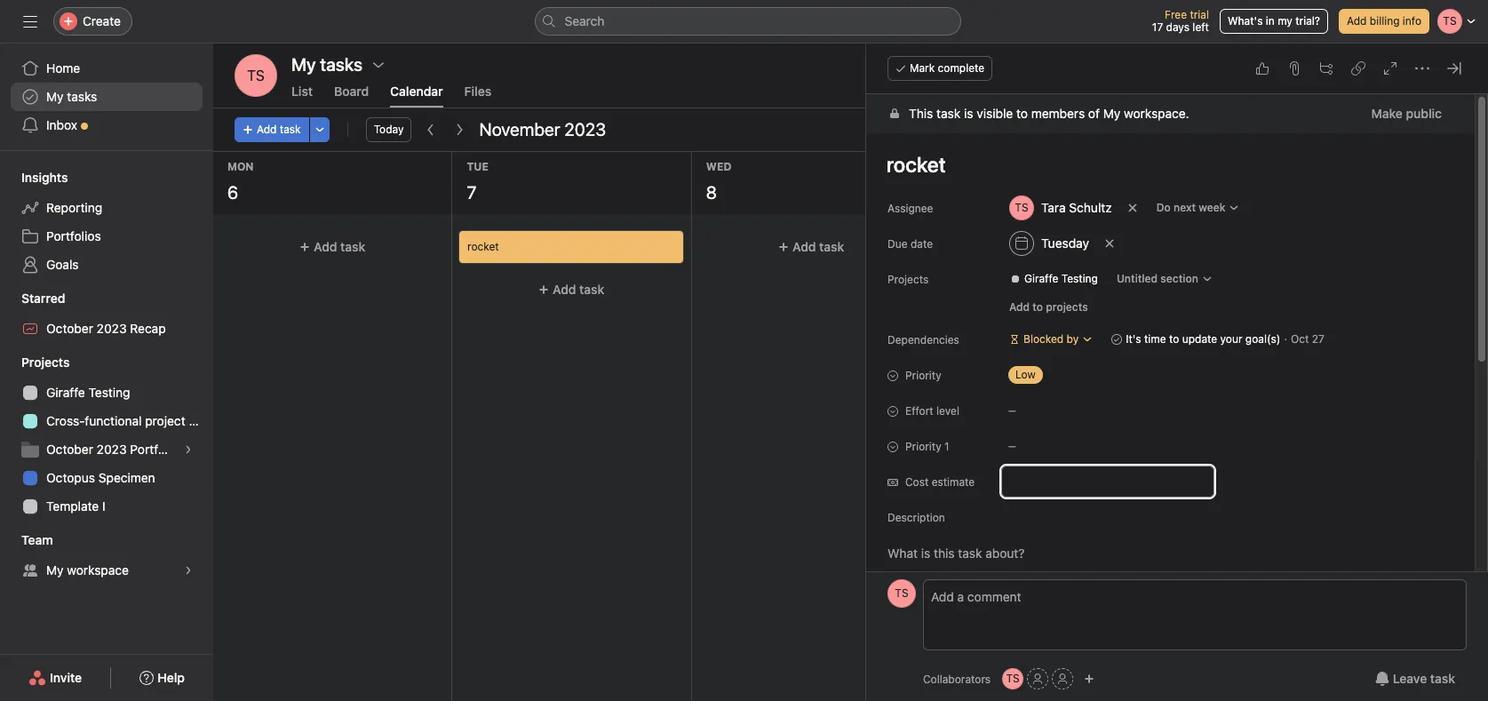 Task type: vqa. For each thing, say whether or not it's contained in the screenshot.
bottom TS button
yes



Task type: describe. For each thing, give the bounding box(es) containing it.
project
[[145, 413, 185, 428]]

octopus specimen
[[46, 470, 155, 485]]

2023 for october 2023 recap
[[97, 321, 127, 336]]

days
[[1166, 20, 1190, 34]]

main content inside rocket dialog
[[866, 94, 1475, 701]]

estimate
[[932, 475, 975, 489]]

effort level
[[905, 404, 960, 418]]

cost
[[905, 475, 929, 489]]

remove assignee image
[[1127, 203, 1138, 213]]

level
[[937, 404, 960, 418]]

2 horizontal spatial to
[[1169, 332, 1179, 346]]

free trial 17 days left
[[1152, 8, 1209, 34]]

portfolios
[[46, 228, 101, 243]]

what's in my trial?
[[1228, 14, 1320, 28]]

this
[[909, 106, 933, 121]]

low button
[[1001, 363, 1108, 387]]

collaborators
[[923, 672, 991, 686]]

cross-functional project plan
[[46, 413, 213, 428]]

calendar link
[[390, 84, 443, 108]]

october 2023 portfolio
[[46, 442, 178, 457]]

2023 for november 2023
[[564, 119, 606, 140]]

october for october 2023 recap
[[46, 321, 93, 336]]

mon 6
[[227, 160, 254, 203]]

add to projects
[[1009, 300, 1088, 314]]

my
[[1278, 14, 1293, 28]]

0 likes. click to like this task image
[[1256, 61, 1270, 76]]

octopus specimen link
[[11, 464, 203, 492]]

teams element
[[0, 524, 213, 588]]

tuesday button
[[1001, 227, 1097, 259]]

my for my tasks
[[46, 89, 64, 104]]

goal(s)
[[1246, 332, 1281, 346]]

public
[[1406, 106, 1442, 121]]

search
[[565, 13, 605, 28]]

untitled section button
[[1109, 267, 1221, 291]]

2 vertical spatial ts
[[1006, 672, 1020, 685]]

reporting link
[[11, 194, 203, 222]]

— for priority 1
[[1009, 441, 1016, 451]]

i
[[102, 498, 105, 514]]

thu
[[946, 160, 969, 173]]

sun
[[1456, 160, 1480, 173]]

schultz
[[1069, 200, 1112, 215]]

my inside main content
[[1103, 106, 1121, 121]]

team button
[[0, 531, 53, 549]]

add billing info
[[1347, 14, 1422, 28]]

what's
[[1228, 14, 1263, 28]]

week
[[1199, 201, 1226, 214]]

task inside button
[[1430, 671, 1455, 686]]

see details, my workspace image
[[183, 565, 194, 576]]

add inside button
[[1347, 14, 1367, 28]]

board
[[334, 84, 369, 99]]

files link
[[464, 84, 492, 108]]

blocked
[[1024, 332, 1064, 346]]

workspace.
[[1124, 106, 1190, 121]]

october 2023 portfolio link
[[11, 435, 203, 464]]

rocket
[[468, 240, 499, 253]]

see details, october 2023 portfolio image
[[183, 444, 194, 455]]

mark complete button
[[888, 56, 993, 81]]

trial
[[1190, 8, 1209, 21]]

27
[[1312, 332, 1325, 346]]

0 horizontal spatial ts button
[[235, 54, 277, 97]]

1 vertical spatial giraffe testing link
[[11, 379, 203, 407]]

leave
[[1393, 671, 1427, 686]]

visible
[[977, 106, 1013, 121]]

template
[[46, 498, 99, 514]]

your
[[1220, 332, 1243, 346]]

tara schultz
[[1041, 200, 1112, 215]]

projects
[[1046, 300, 1088, 314]]

projects button
[[0, 354, 70, 371]]

inbox
[[46, 117, 77, 132]]

1
[[945, 440, 950, 453]]

portfolio
[[130, 442, 178, 457]]

starred button
[[0, 290, 65, 307]]

complete
[[938, 61, 985, 75]]

1 horizontal spatial ts
[[895, 586, 909, 600]]

insights
[[21, 170, 68, 185]]

recap
[[130, 321, 166, 336]]

leave task button
[[1364, 663, 1467, 695]]

giraffe testing inside main content
[[1025, 272, 1098, 285]]

9
[[946, 182, 956, 203]]

make public button
[[1360, 98, 1454, 130]]

more actions for this task image
[[1415, 61, 1430, 76]]

giraffe inside 'projects' 'element'
[[46, 385, 85, 400]]

previous week image
[[424, 123, 438, 137]]

next week image
[[453, 123, 467, 137]]

my tasks
[[291, 54, 363, 75]]

october 2023 recap link
[[11, 315, 203, 343]]

cross-functional project plan link
[[11, 407, 213, 435]]

assignee
[[888, 202, 933, 215]]

is
[[964, 106, 973, 121]]

oct 27
[[1291, 332, 1325, 346]]

hide sidebar image
[[23, 14, 37, 28]]

to inside button
[[1033, 300, 1043, 314]]

today button
[[366, 117, 412, 142]]

thu 9
[[946, 160, 969, 203]]

what's in my trial? button
[[1220, 9, 1328, 34]]

clear due date image
[[1104, 238, 1115, 249]]

blocked by
[[1024, 332, 1079, 346]]

10
[[1185, 182, 1203, 203]]

free
[[1165, 8, 1187, 21]]

priority 1
[[905, 440, 950, 453]]

in
[[1266, 14, 1275, 28]]

wed 8
[[706, 160, 732, 203]]

6
[[227, 182, 238, 203]]

copy task link image
[[1352, 61, 1366, 76]]

add or remove collaborators image
[[1084, 674, 1095, 684]]

full screen image
[[1383, 61, 1398, 76]]

projects inside rocket dialog
[[888, 273, 929, 286]]

make
[[1372, 106, 1403, 121]]



Task type: locate. For each thing, give the bounding box(es) containing it.
untitled section
[[1117, 272, 1199, 285]]

ts down description
[[895, 586, 909, 600]]

0 horizontal spatial giraffe testing link
[[11, 379, 203, 407]]

ts button down description
[[888, 579, 916, 608]]

to left projects
[[1033, 300, 1043, 314]]

priority left 1
[[905, 440, 942, 453]]

testing inside rocket dialog
[[1062, 272, 1098, 285]]

it's
[[1126, 332, 1141, 346]]

0 vertical spatial ts
[[247, 68, 265, 84]]

ts right collaborators
[[1006, 672, 1020, 685]]

0 vertical spatial —
[[1009, 405, 1016, 416]]

— for effort level
[[1009, 405, 1016, 416]]

Task Name text field
[[875, 144, 1454, 185]]

reporting
[[46, 200, 102, 215]]

starred
[[21, 291, 65, 306]]

search list box
[[534, 7, 961, 36]]

0 horizontal spatial giraffe
[[46, 385, 85, 400]]

1 horizontal spatial giraffe testing link
[[1003, 270, 1105, 288]]

info
[[1403, 14, 1422, 28]]

priority for priority
[[905, 369, 942, 382]]

left
[[1193, 20, 1209, 34]]

testing inside 'projects' 'element'
[[88, 385, 130, 400]]

0 vertical spatial to
[[1017, 106, 1028, 121]]

priority
[[905, 369, 942, 382], [905, 440, 942, 453]]

starred element
[[0, 283, 213, 347]]

1 — button from the top
[[1001, 398, 1108, 423]]

portfolios link
[[11, 222, 203, 251]]

to right time
[[1169, 332, 1179, 346]]

cross-
[[46, 413, 85, 428]]

insights element
[[0, 162, 213, 283]]

1 vertical spatial —
[[1009, 441, 1016, 451]]

17
[[1152, 20, 1163, 34]]

— button for effort level
[[1001, 398, 1108, 423]]

2023 right november
[[564, 119, 606, 140]]

october for october 2023 portfolio
[[46, 442, 93, 457]]

plan
[[189, 413, 213, 428]]

of
[[1088, 106, 1100, 121]]

0 vertical spatial priority
[[905, 369, 942, 382]]

november
[[479, 119, 560, 140]]

rocket dialog
[[866, 44, 1488, 701]]

1 horizontal spatial to
[[1033, 300, 1043, 314]]

2023 left the recap
[[97, 321, 127, 336]]

giraffe inside rocket dialog
[[1025, 272, 1059, 285]]

invite
[[50, 670, 82, 685]]

my inside teams element
[[46, 562, 64, 578]]

add subtask image
[[1320, 61, 1334, 76]]

my inside global element
[[46, 89, 64, 104]]

1 — from the top
[[1009, 405, 1016, 416]]

main content
[[866, 94, 1475, 701]]

2023 down cross-functional project plan link
[[97, 442, 127, 457]]

main content containing this task is visible to members of my workspace.
[[866, 94, 1475, 701]]

projects element
[[0, 347, 213, 524]]

0 horizontal spatial ts
[[247, 68, 265, 84]]

testing up projects
[[1062, 272, 1098, 285]]

8
[[706, 182, 717, 203]]

0 vertical spatial ts button
[[235, 54, 277, 97]]

members
[[1031, 106, 1085, 121]]

0 vertical spatial my
[[46, 89, 64, 104]]

today
[[374, 123, 404, 136]]

my tasks link
[[11, 83, 203, 111]]

global element
[[0, 44, 213, 150]]

help
[[158, 670, 185, 685]]

leave task
[[1393, 671, 1455, 686]]

october 2023 recap
[[46, 321, 166, 336]]

my workspace link
[[11, 556, 203, 585]]

1 vertical spatial my
[[1103, 106, 1121, 121]]

projects down due date
[[888, 273, 929, 286]]

template i
[[46, 498, 105, 514]]

0 vertical spatial october
[[46, 321, 93, 336]]

1 horizontal spatial giraffe testing
[[1025, 272, 1098, 285]]

1 october from the top
[[46, 321, 93, 336]]

make public
[[1372, 106, 1442, 121]]

blocked by button
[[1001, 327, 1101, 352]]

help button
[[128, 662, 196, 694]]

more actions image
[[314, 124, 325, 135]]

october inside starred 'element'
[[46, 321, 93, 336]]

testing
[[1062, 272, 1098, 285], [88, 385, 130, 400]]

1 vertical spatial priority
[[905, 440, 942, 453]]

billing
[[1370, 14, 1400, 28]]

giraffe up cross-
[[46, 385, 85, 400]]

1 vertical spatial projects
[[21, 355, 70, 370]]

section
[[1161, 272, 1199, 285]]

invite button
[[17, 662, 93, 694]]

testing up functional
[[88, 385, 130, 400]]

my down team on the bottom left of page
[[46, 562, 64, 578]]

giraffe testing inside 'projects' 'element'
[[46, 385, 130, 400]]

0 horizontal spatial to
[[1017, 106, 1028, 121]]

giraffe testing link up add to projects
[[1003, 270, 1105, 288]]

0 vertical spatial giraffe
[[1025, 272, 1059, 285]]

— down 'low'
[[1009, 405, 1016, 416]]

projects inside dropdown button
[[21, 355, 70, 370]]

1 vertical spatial ts
[[895, 586, 909, 600]]

priority for priority 1
[[905, 440, 942, 453]]

2 vertical spatial 2023
[[97, 442, 127, 457]]

projects up cross-
[[21, 355, 70, 370]]

add to projects button
[[1001, 295, 1096, 320]]

— button up cost estimate text box at bottom
[[1001, 434, 1108, 458]]

2 — from the top
[[1009, 441, 1016, 451]]

workspace
[[67, 562, 129, 578]]

2023 inside 'projects' 'element'
[[97, 442, 127, 457]]

0 horizontal spatial testing
[[88, 385, 130, 400]]

giraffe up add to projects
[[1025, 272, 1059, 285]]

my left "tasks"
[[46, 89, 64, 104]]

add task button
[[235, 117, 309, 142], [220, 231, 445, 263], [699, 231, 923, 263], [939, 231, 1163, 263], [460, 274, 684, 306]]

0 vertical spatial testing
[[1062, 272, 1098, 285]]

task
[[937, 106, 961, 121], [280, 123, 301, 136], [340, 239, 365, 254], [819, 239, 844, 254], [1059, 239, 1084, 254], [580, 282, 605, 297], [1430, 671, 1455, 686]]

due date
[[888, 237, 933, 251]]

wed
[[706, 160, 732, 173]]

tasks
[[67, 89, 97, 104]]

update
[[1182, 332, 1217, 346]]

do next week
[[1157, 201, 1226, 214]]

tuesday
[[1041, 235, 1089, 251]]

board link
[[334, 84, 369, 108]]

october up octopus on the bottom left of the page
[[46, 442, 93, 457]]

1 vertical spatial 2023
[[97, 321, 127, 336]]

0 vertical spatial giraffe testing link
[[1003, 270, 1105, 288]]

november 2023
[[479, 119, 606, 140]]

my right of
[[1103, 106, 1121, 121]]

0 vertical spatial giraffe testing
[[1025, 272, 1098, 285]]

1 horizontal spatial projects
[[888, 273, 929, 286]]

— button
[[1001, 398, 1108, 423], [1001, 434, 1108, 458]]

to
[[1017, 106, 1028, 121], [1033, 300, 1043, 314], [1169, 332, 1179, 346]]

giraffe testing up projects
[[1025, 272, 1098, 285]]

my
[[46, 89, 64, 104], [1103, 106, 1121, 121], [46, 562, 64, 578]]

0 horizontal spatial projects
[[21, 355, 70, 370]]

tara
[[1041, 200, 1066, 215]]

0 vertical spatial projects
[[888, 273, 929, 286]]

2 horizontal spatial ts
[[1006, 672, 1020, 685]]

1 horizontal spatial testing
[[1062, 272, 1098, 285]]

2 — button from the top
[[1001, 434, 1108, 458]]

home link
[[11, 54, 203, 83]]

1 vertical spatial to
[[1033, 300, 1043, 314]]

giraffe testing link inside rocket dialog
[[1003, 270, 1105, 288]]

7
[[467, 182, 476, 203]]

cost estimate
[[905, 475, 975, 489]]

0 vertical spatial 2023
[[564, 119, 606, 140]]

octopus
[[46, 470, 95, 485]]

2023 for october 2023 portfolio
[[97, 442, 127, 457]]

my tasks
[[46, 89, 97, 104]]

show options image
[[371, 58, 386, 72]]

close details image
[[1447, 61, 1462, 76]]

1 vertical spatial october
[[46, 442, 93, 457]]

giraffe testing up cross-
[[46, 385, 130, 400]]

— right 1
[[1009, 441, 1016, 451]]

ts
[[247, 68, 265, 84], [895, 586, 909, 600], [1006, 672, 1020, 685]]

specimen
[[98, 470, 155, 485]]

2 priority from the top
[[905, 440, 942, 453]]

ts button right collaborators
[[1002, 668, 1024, 690]]

1 priority from the top
[[905, 369, 942, 382]]

tara schultz button
[[1001, 192, 1120, 224]]

this task is visible to members of my workspace.
[[909, 106, 1190, 121]]

ts button left 'list'
[[235, 54, 277, 97]]

2 vertical spatial my
[[46, 562, 64, 578]]

— button for priority 1
[[1001, 434, 1108, 458]]

1 horizontal spatial ts button
[[888, 579, 916, 608]]

2023 inside starred 'element'
[[97, 321, 127, 336]]

october down starred at the top of page
[[46, 321, 93, 336]]

2 vertical spatial ts button
[[1002, 668, 1024, 690]]

ts left 'list'
[[247, 68, 265, 84]]

create
[[83, 13, 121, 28]]

2 vertical spatial to
[[1169, 332, 1179, 346]]

giraffe testing link up functional
[[11, 379, 203, 407]]

my workspace
[[46, 562, 129, 578]]

oct
[[1291, 332, 1309, 346]]

2023
[[564, 119, 606, 140], [97, 321, 127, 336], [97, 442, 127, 457]]

to right visible
[[1017, 106, 1028, 121]]

add inside button
[[1009, 300, 1030, 314]]

0 horizontal spatial giraffe testing
[[46, 385, 130, 400]]

functional
[[85, 413, 142, 428]]

giraffe
[[1025, 272, 1059, 285], [46, 385, 85, 400]]

effort
[[905, 404, 934, 418]]

1 vertical spatial ts button
[[888, 579, 916, 608]]

1 vertical spatial testing
[[88, 385, 130, 400]]

2 horizontal spatial ts button
[[1002, 668, 1024, 690]]

2 october from the top
[[46, 442, 93, 457]]

Cost estimate text field
[[1001, 466, 1215, 498]]

dependencies
[[888, 333, 959, 347]]

home
[[46, 60, 80, 76]]

1 vertical spatial giraffe testing
[[46, 385, 130, 400]]

— button down low dropdown button
[[1001, 398, 1108, 423]]

attachments: add a file to this task, rocket image
[[1288, 61, 1302, 76]]

1 vertical spatial — button
[[1001, 434, 1108, 458]]

my for my workspace
[[46, 562, 64, 578]]

october inside 'projects' 'element'
[[46, 442, 93, 457]]

goals link
[[11, 251, 203, 279]]

0 vertical spatial — button
[[1001, 398, 1108, 423]]

1 vertical spatial giraffe
[[46, 385, 85, 400]]

ts button
[[235, 54, 277, 97], [888, 579, 916, 608], [1002, 668, 1024, 690]]

next
[[1174, 201, 1196, 214]]

calendar
[[390, 84, 443, 99]]

1 horizontal spatial giraffe
[[1025, 272, 1059, 285]]

time
[[1144, 332, 1166, 346]]

priority down dependencies
[[905, 369, 942, 382]]

list link
[[291, 84, 313, 108]]



